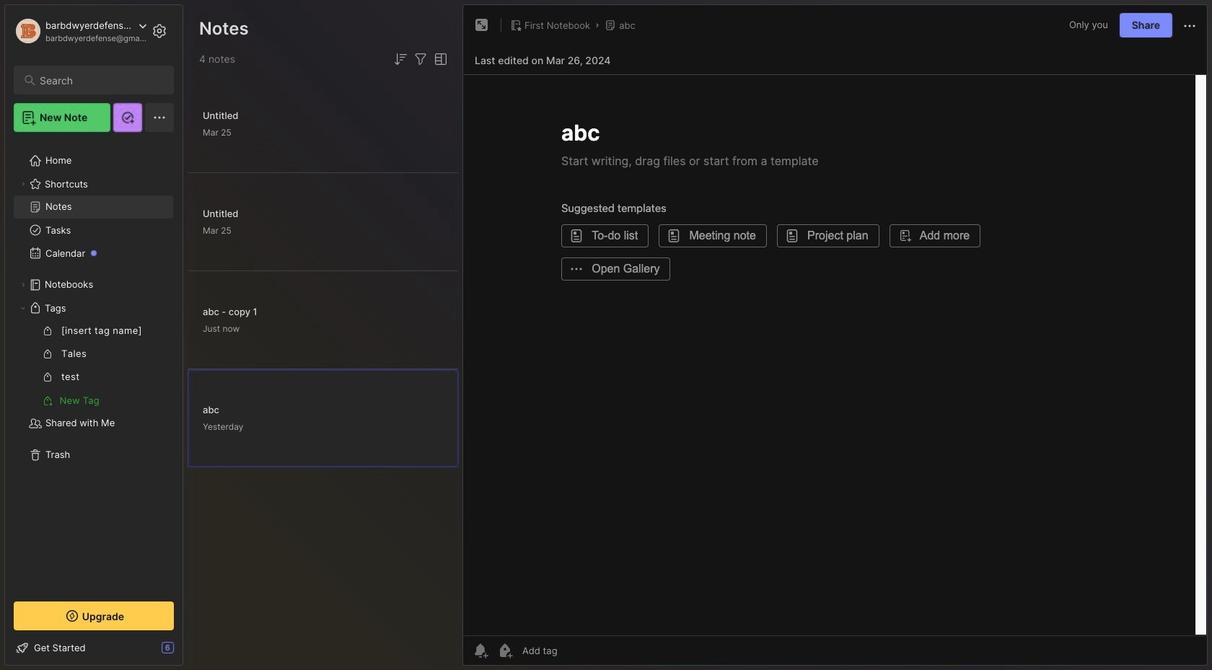 Task type: locate. For each thing, give the bounding box(es) containing it.
add filters image
[[412, 51, 429, 68]]

group
[[14, 320, 173, 412]]

View options field
[[429, 51, 450, 68]]

settings image
[[151, 22, 168, 40]]

Help and Learning task checklist field
[[5, 637, 183, 660]]

tree
[[5, 141, 183, 589]]

Add tag field
[[521, 644, 630, 657]]

more actions image
[[1181, 17, 1199, 35]]

Sort options field
[[392, 51, 409, 68]]

None search field
[[40, 71, 161, 89]]

add tag image
[[497, 642, 514, 660]]

add a reminder image
[[472, 642, 489, 660]]



Task type: vqa. For each thing, say whether or not it's contained in the screenshot.
Add filters "IMAGE" in the left of the page
yes



Task type: describe. For each thing, give the bounding box(es) containing it.
Search text field
[[40, 74, 161, 87]]

tree inside "main" element
[[5, 141, 183, 589]]

Add filters field
[[412, 51, 429, 68]]

main element
[[0, 0, 188, 670]]

note window element
[[463, 4, 1208, 670]]

More actions field
[[1181, 16, 1199, 35]]

expand note image
[[473, 17, 491, 34]]

expand notebooks image
[[19, 281, 27, 289]]

click to collapse image
[[182, 644, 193, 661]]

Note Editor text field
[[463, 74, 1207, 636]]

Account field
[[14, 17, 147, 45]]

none search field inside "main" element
[[40, 71, 161, 89]]

expand tags image
[[19, 304, 27, 312]]

group inside "main" element
[[14, 320, 173, 412]]



